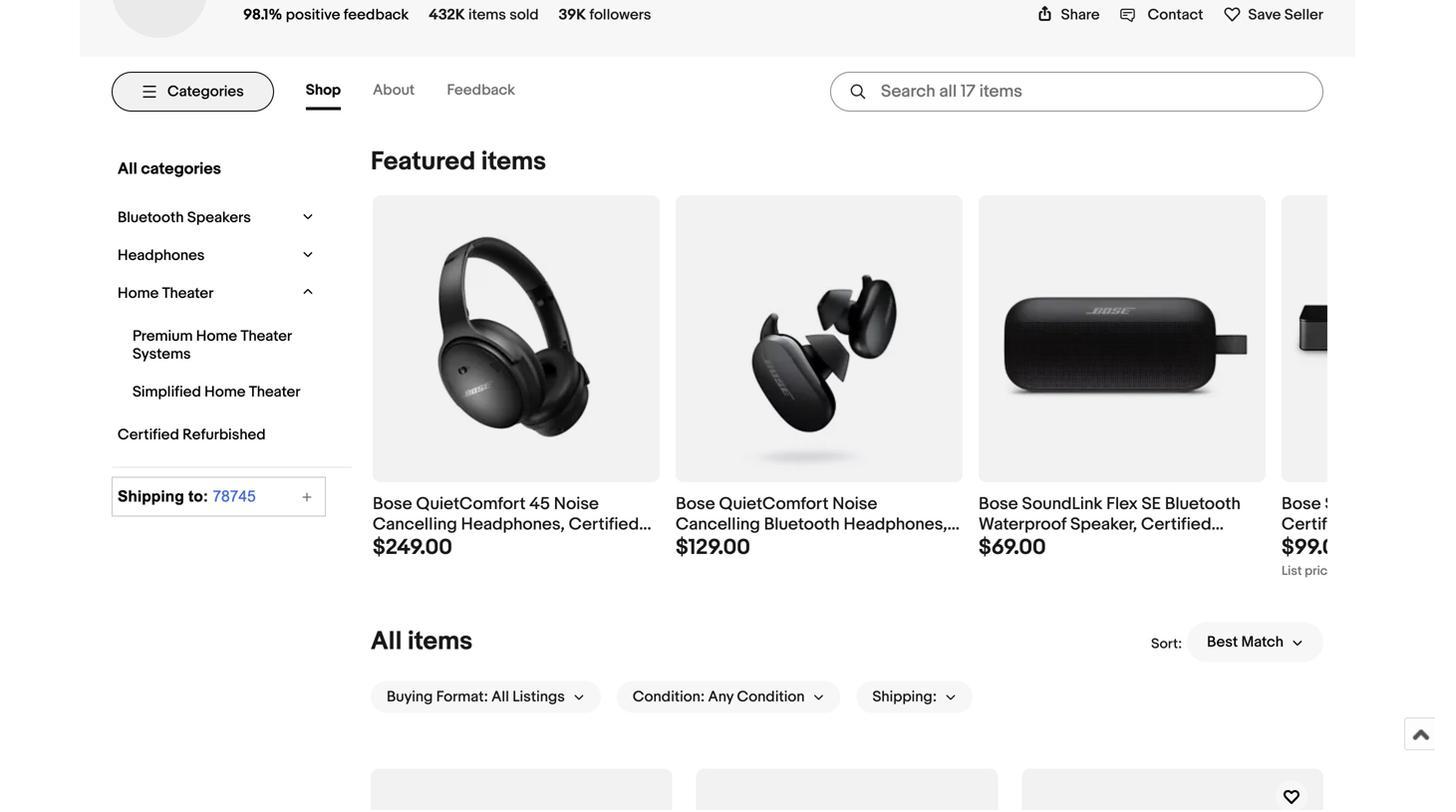 Task type: locate. For each thing, give the bounding box(es) containing it.
home up certified refurbished link
[[205, 383, 246, 401]]

bose quietcomfort noise cancelling bluetooth headphones, certified refurbished : quick view image
[[712, 195, 927, 482]]

0 horizontal spatial cancelling
[[373, 515, 457, 536]]

match
[[1242, 634, 1284, 651]]

1 horizontal spatial all
[[371, 627, 402, 657]]

all up buying
[[371, 627, 402, 657]]

2 horizontal spatial all
[[492, 688, 509, 706]]

home theater
[[118, 285, 214, 302]]

shipping:
[[873, 688, 937, 706]]

1 vertical spatial theater
[[241, 327, 292, 345]]

positive
[[286, 6, 340, 24]]

2 cancelling from the left
[[676, 515, 760, 536]]

bluetooth inside bose quietcomfort noise cancelling bluetooth headphones, certified refurbished
[[764, 515, 840, 536]]

432k items sold
[[429, 6, 539, 24]]

best match
[[1207, 634, 1284, 651]]

2 horizontal spatial bluetooth
[[1165, 494, 1241, 515]]

bose soundlink flex se bluetooth waterproof speaker, certified refurbished button
[[979, 494, 1266, 556]]

tab list containing shop
[[306, 73, 547, 110]]

headphones, inside bose quietcomfort noise cancelling bluetooth headphones, certified refurbished
[[844, 515, 948, 536]]

refurbished
[[183, 426, 266, 444], [373, 535, 468, 556], [750, 535, 845, 556], [979, 535, 1074, 556]]

1 vertical spatial items
[[481, 146, 546, 177]]

quietcomfort up $129.00
[[719, 494, 829, 515]]

2 vertical spatial theater
[[249, 383, 301, 401]]

2 noise from the left
[[833, 494, 878, 515]]

bose quietcomfort 45 noise cancelling headphones, certified refurbished button
[[373, 494, 660, 556]]

theater for simplified home theater
[[249, 383, 301, 401]]

listings
[[513, 688, 565, 706]]

quietcomfort inside bose quietcomfort noise cancelling bluetooth headphones, certified refurbished
[[719, 494, 829, 515]]

theater inside premium home theater systems
[[241, 327, 292, 345]]

any
[[708, 688, 734, 706]]

bose solo soundbar button
[[1282, 494, 1436, 536]]

bluetooth right the se
[[1165, 494, 1241, 515]]

premium home theater systems link
[[128, 322, 309, 368]]

theater up simplified home theater link
[[241, 327, 292, 345]]

1 cancelling from the left
[[373, 515, 457, 536]]

certified
[[118, 426, 179, 444], [569, 515, 639, 536], [1141, 515, 1212, 536], [676, 535, 746, 556]]

theater down headphones link
[[162, 285, 214, 302]]

home for simplified
[[205, 383, 246, 401]]

best
[[1207, 634, 1238, 651]]

$249.00
[[373, 535, 453, 561]]

2 bose from the left
[[676, 494, 715, 515]]

2 vertical spatial all
[[492, 688, 509, 706]]

about
[[373, 81, 415, 99]]

4 bose from the left
[[1282, 494, 1322, 515]]

items for 432k
[[469, 6, 506, 24]]

bose left the solo
[[1282, 494, 1322, 515]]

theater for premium home theater systems
[[241, 327, 292, 345]]

bose up $129.00
[[676, 494, 715, 515]]

2 vertical spatial home
[[205, 383, 246, 401]]

best match button
[[1187, 623, 1324, 662]]

bose for $129.00
[[676, 494, 715, 515]]

shop
[[306, 81, 341, 99]]

save seller
[[1249, 6, 1324, 24]]

simplified
[[133, 383, 201, 401]]

home inside premium home theater systems
[[196, 327, 237, 345]]

headphones,
[[461, 515, 565, 536], [844, 515, 948, 536]]

0 horizontal spatial headphones,
[[461, 515, 565, 536]]

1 vertical spatial home
[[196, 327, 237, 345]]

all
[[118, 159, 137, 179], [371, 627, 402, 657], [492, 688, 509, 706]]

bose smart soundbar 600 home theater, certified refurbished : quick view image
[[1024, 808, 1323, 811]]

0 vertical spatial theater
[[162, 285, 214, 302]]

all categories
[[118, 159, 221, 179]]

save seller button
[[1224, 5, 1324, 24]]

2 quietcomfort from the left
[[719, 494, 829, 515]]

bose inside bose quietcomfort 45 noise cancelling headphones, certified refurbished
[[373, 494, 412, 515]]

headphones, inside bose quietcomfort 45 noise cancelling headphones, certified refurbished
[[461, 515, 565, 536]]

certified refurbished
[[118, 426, 266, 444]]

home down headphones
[[118, 285, 159, 302]]

39k followers
[[559, 6, 651, 24]]

simplified home theater
[[133, 383, 301, 401]]

0 horizontal spatial all
[[118, 159, 137, 179]]

bose inside bose quietcomfort noise cancelling bluetooth headphones, certified refurbished
[[676, 494, 715, 515]]

tab panel containing featured items
[[112, 127, 1436, 811]]

39k
[[559, 6, 586, 24]]

price:
[[1305, 564, 1339, 579]]

items left sold
[[469, 6, 506, 24]]

certified inside bose quietcomfort noise cancelling bluetooth headphones, certified refurbished
[[676, 535, 746, 556]]

theater down premium home theater systems link
[[249, 383, 301, 401]]

1 horizontal spatial noise
[[833, 494, 878, 515]]

systems
[[133, 345, 191, 363]]

noise
[[554, 494, 599, 515], [833, 494, 878, 515]]

items
[[469, 6, 506, 24], [481, 146, 546, 177], [408, 627, 473, 657]]

items up format:
[[408, 627, 473, 657]]

0 horizontal spatial noise
[[554, 494, 599, 515]]

bluetooth up headphones
[[118, 209, 184, 227]]

bose quietcomfort 45 noise cancelling headphones, certified refurbished : quick view image
[[373, 231, 660, 447]]

categories button
[[112, 72, 274, 112]]

categories
[[167, 83, 244, 101]]

quietcomfort inside bose quietcomfort 45 noise cancelling headphones, certified refurbished
[[416, 494, 526, 515]]

tab list
[[306, 73, 547, 110]]

0 horizontal spatial quietcomfort
[[416, 494, 526, 515]]

buying format: all listings button
[[371, 681, 601, 713]]

sold
[[510, 6, 539, 24]]

bluetooth inside bose soundlink flex se bluetooth waterproof speaker, certified refurbished
[[1165, 494, 1241, 515]]

seller
[[1285, 6, 1324, 24]]

1 horizontal spatial cancelling
[[676, 515, 760, 536]]

bluetooth for $69.00
[[1165, 494, 1241, 515]]

all left categories
[[118, 159, 137, 179]]

bose solo soundbar ii home theater, certified refurbished : quick view image
[[1282, 231, 1436, 447]]

all items
[[371, 627, 473, 657]]

0 vertical spatial all
[[118, 159, 137, 179]]

feedback
[[344, 6, 409, 24]]

home down home theater link
[[196, 327, 237, 345]]

bose inside bose soundlink flex se bluetooth waterproof speaker, certified refurbished
[[979, 494, 1019, 515]]

1 vertical spatial all
[[371, 627, 402, 657]]

1 horizontal spatial headphones,
[[844, 515, 948, 536]]

categories
[[141, 159, 221, 179]]

noise inside bose quietcomfort 45 noise cancelling headphones, certified refurbished
[[554, 494, 599, 515]]

2 vertical spatial items
[[408, 627, 473, 657]]

0 vertical spatial items
[[469, 6, 506, 24]]

bose
[[373, 494, 412, 515], [676, 494, 715, 515], [979, 494, 1019, 515], [1282, 494, 1322, 515]]

1 headphones, from the left
[[461, 515, 565, 536]]

featured
[[371, 146, 476, 177]]

tab panel
[[112, 127, 1436, 811]]

condition
[[737, 688, 805, 706]]

2 headphones, from the left
[[844, 515, 948, 536]]

waterproof
[[979, 515, 1067, 536]]

soundlink
[[1022, 494, 1103, 515]]

1 bose from the left
[[373, 494, 412, 515]]

3 bose from the left
[[979, 494, 1019, 515]]

quietcomfort left 45
[[416, 494, 526, 515]]

refurbished inside bose soundlink flex se bluetooth waterproof speaker, certified refurbished
[[979, 535, 1074, 556]]

items down feedback
[[481, 146, 546, 177]]

cancelling
[[373, 515, 457, 536], [676, 515, 760, 536]]

format:
[[436, 688, 488, 706]]

bose up $69.00
[[979, 494, 1019, 515]]

1 horizontal spatial quietcomfort
[[719, 494, 829, 515]]

bluetooth right $129.00
[[764, 515, 840, 536]]

home
[[118, 285, 159, 302], [196, 327, 237, 345], [205, 383, 246, 401]]

bluetooth
[[118, 209, 184, 227], [1165, 494, 1241, 515], [764, 515, 840, 536]]

all for all categories
[[118, 159, 137, 179]]

all right format:
[[492, 688, 509, 706]]

sort:
[[1152, 636, 1182, 653]]

shipping
[[118, 488, 184, 505]]

theater
[[162, 285, 214, 302], [241, 327, 292, 345], [249, 383, 301, 401]]

bose for $249.00
[[373, 494, 412, 515]]

share
[[1061, 6, 1100, 24]]

1 quietcomfort from the left
[[416, 494, 526, 515]]

quietcomfort
[[416, 494, 526, 515], [719, 494, 829, 515]]

premium
[[133, 327, 193, 345]]

$99.00 list price:
[[1282, 535, 1350, 579]]

1 noise from the left
[[554, 494, 599, 515]]

condition:
[[633, 688, 705, 706]]

bose quietcomfort noise cancelling bluetooth headphones, certified refurbished button
[[676, 494, 963, 556]]

bose up $249.00
[[373, 494, 412, 515]]

1 horizontal spatial bluetooth
[[764, 515, 840, 536]]



Task type: vqa. For each thing, say whether or not it's contained in the screenshot.


Task type: describe. For each thing, give the bounding box(es) containing it.
share button
[[1037, 6, 1100, 24]]

flex
[[1107, 494, 1138, 515]]

78745
[[213, 488, 256, 505]]

speakers
[[187, 209, 251, 227]]

followers
[[590, 6, 651, 24]]

feedback
[[447, 81, 515, 99]]

certified inside bose soundlink flex se bluetooth waterproof speaker, certified refurbished
[[1141, 515, 1212, 536]]

save
[[1249, 6, 1282, 24]]

home for premium
[[196, 327, 237, 345]]

buying
[[387, 688, 433, 706]]

98.1%
[[243, 6, 282, 24]]

bluetooth speakers link
[[113, 204, 294, 232]]

contact
[[1148, 6, 1204, 24]]

refurbished inside bose quietcomfort 45 noise cancelling headphones, certified refurbished
[[373, 535, 468, 556]]

all categories link
[[113, 154, 314, 184]]

certified refurbished link
[[113, 421, 307, 449]]

headphones link
[[113, 242, 294, 270]]

quietcomfort for $129.00
[[719, 494, 829, 515]]

bose inside bose solo soundbar
[[1282, 494, 1322, 515]]

refurbished inside bose quietcomfort noise cancelling bluetooth headphones, certified refurbished
[[750, 535, 845, 556]]

cancelling inside bose quietcomfort 45 noise cancelling headphones, certified refurbished
[[373, 515, 457, 536]]

items for all
[[408, 627, 473, 657]]

solo
[[1325, 494, 1360, 515]]

condition: any condition button
[[617, 681, 841, 713]]

to:
[[188, 488, 208, 505]]

certified inside bose quietcomfort 45 noise cancelling headphones, certified refurbished
[[569, 515, 639, 536]]

noise inside bose quietcomfort noise cancelling bluetooth headphones, certified refurbished
[[833, 494, 878, 515]]

headphones
[[118, 247, 205, 265]]

$69.00
[[979, 535, 1046, 561]]

home theater link
[[113, 280, 294, 307]]

Search all 17 items field
[[830, 72, 1324, 112]]

$99.00
[[1282, 535, 1350, 561]]

$129.00
[[676, 535, 751, 561]]

0 horizontal spatial bluetooth
[[118, 209, 184, 227]]

premium home theater systems
[[133, 327, 292, 363]]

soundbar
[[1364, 494, 1436, 515]]

all inside popup button
[[492, 688, 509, 706]]

contact link
[[1120, 6, 1204, 24]]

45
[[530, 494, 550, 515]]

98.1% positive feedback
[[243, 6, 409, 24]]

quietcomfort for $249.00
[[416, 494, 526, 515]]

simplified home theater link
[[128, 378, 309, 406]]

bose solo soundbar
[[1282, 494, 1436, 536]]

se
[[1142, 494, 1162, 515]]

all for all items
[[371, 627, 402, 657]]

bluetooth for $129.00
[[764, 515, 840, 536]]

speaker,
[[1071, 515, 1138, 536]]

0 vertical spatial home
[[118, 285, 159, 302]]

list
[[1282, 564, 1302, 579]]

bose soundlink flex se bluetooth waterproof speaker, certified refurbished : quick view image
[[979, 231, 1266, 447]]

headphones, for $129.00
[[844, 515, 948, 536]]

432k
[[429, 6, 465, 24]]

bose soundlink flex se bluetooth waterproof speaker, certified refurbished
[[979, 494, 1241, 556]]

cancelling inside bose quietcomfort noise cancelling bluetooth headphones, certified refurbished
[[676, 515, 760, 536]]

bose for $69.00
[[979, 494, 1019, 515]]

items for featured
[[481, 146, 546, 177]]

bose quietcomfort noise cancelling bluetooth headphones, certified refurbished
[[676, 494, 948, 556]]

featured items
[[371, 146, 546, 177]]

buying format: all listings
[[387, 688, 565, 706]]

shipping: button
[[857, 681, 973, 713]]

shipping to: 78745
[[118, 488, 256, 505]]

condition: any condition
[[633, 688, 805, 706]]

bluetooth speakers
[[118, 209, 251, 227]]

headphones, for $249.00
[[461, 515, 565, 536]]

bose quietcomfort 45 noise cancelling headphones, certified refurbished
[[373, 494, 639, 556]]



